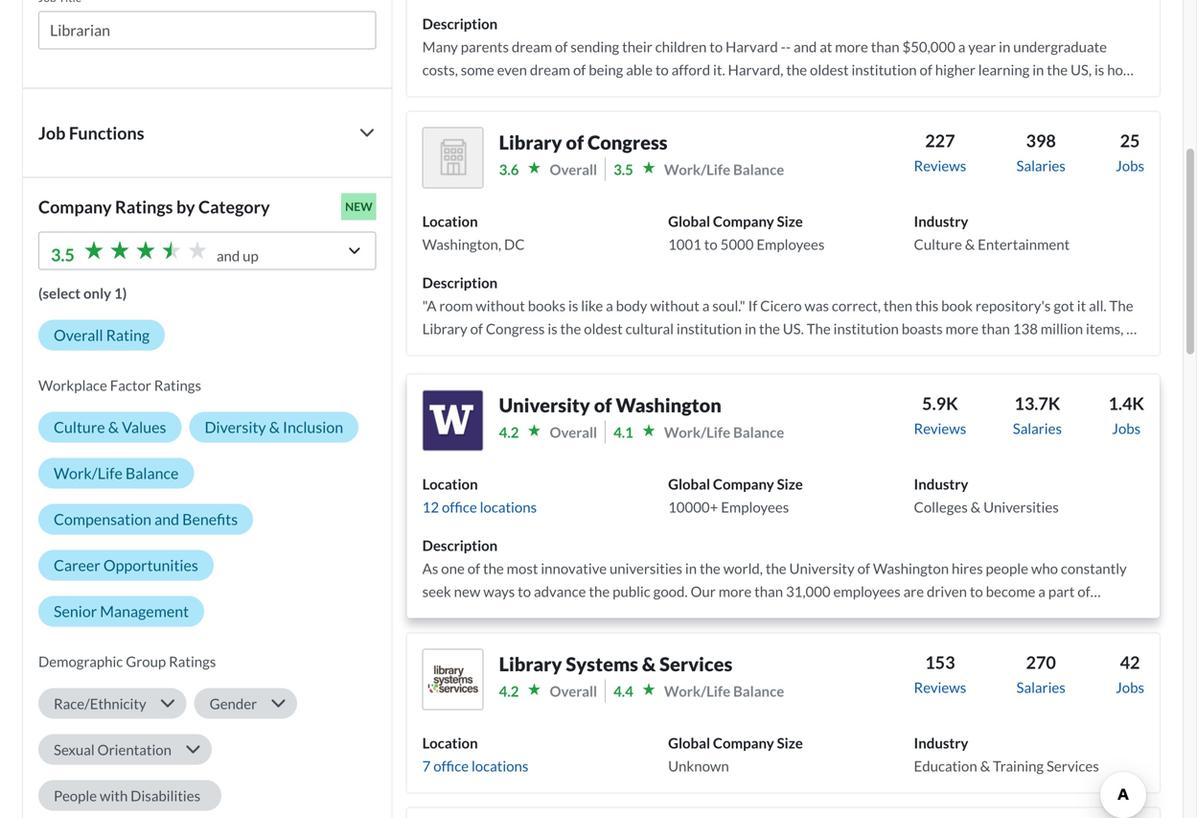 Task type: locate. For each thing, give the bounding box(es) containing it.
career opportunities button
[[38, 550, 214, 581]]

work/life for library of congress
[[665, 161, 731, 178]]

balance up compensation and benefits
[[126, 464, 179, 482]]

3 industry from the top
[[915, 734, 969, 751]]

services right training
[[1047, 757, 1100, 774]]

balance up global company size unknown
[[734, 682, 785, 700]]

company
[[38, 196, 112, 217], [713, 212, 775, 230], [713, 475, 775, 493], [713, 734, 775, 751]]

1 vertical spatial employees
[[721, 498, 790, 516]]

work/life balance button
[[38, 458, 194, 489]]

2 vertical spatial global
[[669, 734, 711, 751]]

office
[[442, 498, 477, 516], [434, 757, 469, 774]]

1 vertical spatial and
[[155, 510, 179, 528]]

0 vertical spatial reviews
[[915, 157, 967, 174]]

1 global from the top
[[669, 212, 711, 230]]

2 4.2 from the top
[[499, 682, 519, 700]]

location up '12' on the bottom of the page
[[423, 475, 478, 493]]

location inside location 12 office locations
[[423, 475, 478, 493]]

1 vertical spatial services
[[1047, 757, 1100, 774]]

1 vertical spatial jobs
[[1113, 420, 1142, 437]]

1 vertical spatial reviews
[[915, 420, 967, 437]]

12 office locations link
[[423, 498, 537, 516]]

2 vertical spatial size
[[777, 734, 804, 751]]

global inside global company size unknown
[[669, 734, 711, 751]]

work/life balance down the washington
[[665, 423, 785, 441]]

3.5 up (select on the top left
[[51, 244, 75, 265]]

work/life balance up global company size 1001 to 5000 employees
[[665, 161, 785, 178]]

and up
[[217, 247, 259, 264]]

jobs inside 1.4k jobs
[[1113, 420, 1142, 437]]

global company size 1001 to 5000 employees
[[669, 212, 825, 253]]

salaries for library of congress
[[1017, 157, 1066, 174]]

orientation
[[97, 741, 172, 758]]

balance up global company size 1001 to 5000 employees
[[734, 161, 785, 178]]

culture left entertainment
[[915, 235, 963, 253]]

work/life balance up global company size unknown
[[665, 682, 785, 700]]

company up unknown
[[713, 734, 775, 751]]

industry inside industry culture & entertainment
[[915, 212, 969, 230]]

employees
[[757, 235, 825, 253], [721, 498, 790, 516]]

153
[[926, 652, 956, 673]]

1 vertical spatial location
[[423, 475, 478, 493]]

culture
[[915, 235, 963, 253], [54, 418, 105, 436]]

0 horizontal spatial and
[[155, 510, 179, 528]]

3 size from the top
[[777, 734, 804, 751]]

universities
[[984, 498, 1060, 516]]

locations right '12' on the bottom of the page
[[480, 498, 537, 516]]

location inside location washington, dc
[[423, 212, 478, 230]]

& right 'systems'
[[642, 653, 656, 676]]

work/life up compensation
[[54, 464, 123, 482]]

industry culture & entertainment
[[915, 212, 1071, 253]]

0 vertical spatial 4.2
[[499, 423, 519, 441]]

1 horizontal spatial culture
[[915, 235, 963, 253]]

ratings for factor
[[154, 376, 201, 394]]

company for university of washington
[[713, 475, 775, 493]]

1 size from the top
[[777, 212, 804, 230]]

overall down 'systems'
[[550, 682, 598, 700]]

balance up global company size 10000+ employees
[[734, 423, 785, 441]]

company for library of congress
[[713, 212, 775, 230]]

0 vertical spatial salaries
[[1017, 157, 1066, 174]]

& left training
[[981, 757, 991, 774]]

culture down workplace
[[54, 418, 105, 436]]

0 vertical spatial description
[[423, 15, 498, 32]]

balance
[[734, 161, 785, 178], [734, 423, 785, 441], [126, 464, 179, 482], [734, 682, 785, 700]]

2 vertical spatial ratings
[[169, 653, 216, 670]]

13.7k salaries
[[1014, 393, 1063, 437]]

industry inside industry colleges & universities
[[915, 475, 969, 493]]

1 library from the top
[[499, 131, 563, 154]]

2 location from the top
[[423, 475, 478, 493]]

3 global from the top
[[669, 734, 711, 751]]

work/life inside button
[[54, 464, 123, 482]]

1 vertical spatial description
[[423, 274, 498, 291]]

size for university of washington
[[777, 475, 804, 493]]

2 vertical spatial description
[[423, 537, 498, 554]]

job functions button
[[38, 119, 377, 146]]

0 vertical spatial office
[[442, 498, 477, 516]]

& for industry education & training services
[[981, 757, 991, 774]]

398 salaries
[[1017, 130, 1066, 174]]

services
[[660, 653, 733, 676], [1047, 757, 1100, 774]]

ratings for group
[[169, 653, 216, 670]]

& inside industry education & training services
[[981, 757, 991, 774]]

1 vertical spatial size
[[777, 475, 804, 493]]

1 vertical spatial locations
[[472, 757, 529, 774]]

and left benefits
[[155, 510, 179, 528]]

size for library of congress
[[777, 212, 804, 230]]

jobs down 25
[[1116, 157, 1145, 174]]

category
[[199, 196, 270, 217]]

size inside global company size unknown
[[777, 734, 804, 751]]

locations
[[480, 498, 537, 516], [472, 757, 529, 774]]

employees inside global company size 1001 to 5000 employees
[[757, 235, 825, 253]]

salaries for university of washington
[[1014, 420, 1063, 437]]

2 industry from the top
[[915, 475, 969, 493]]

reviews
[[915, 157, 967, 174], [915, 420, 967, 437], [915, 679, 967, 696]]

1 vertical spatial salaries
[[1014, 420, 1063, 437]]

jobs
[[1116, 157, 1145, 174], [1113, 420, 1142, 437], [1116, 679, 1145, 696]]

overall down (select only 1)
[[54, 326, 103, 344]]

1 vertical spatial 3.5
[[51, 244, 75, 265]]

job
[[38, 122, 66, 143]]

office for library
[[434, 757, 469, 774]]

salaries down 398
[[1017, 157, 1066, 174]]

work/life balance down culture & values button
[[54, 464, 179, 482]]

company inside global company size 1001 to 5000 employees
[[713, 212, 775, 230]]

and left up
[[217, 247, 240, 264]]

0 vertical spatial locations
[[480, 498, 537, 516]]

location up 7 at the left bottom of the page
[[423, 734, 478, 751]]

0 vertical spatial employees
[[757, 235, 825, 253]]

reviews for library systems & services
[[915, 679, 967, 696]]

ratings right factor
[[154, 376, 201, 394]]

0 vertical spatial industry
[[915, 212, 969, 230]]

library
[[499, 131, 563, 154], [499, 653, 563, 676]]

0 vertical spatial location
[[423, 212, 478, 230]]

1 vertical spatial ratings
[[154, 376, 201, 394]]

2 vertical spatial location
[[423, 734, 478, 751]]

7
[[423, 757, 431, 774]]

1 vertical spatial industry
[[915, 475, 969, 493]]

diversity & inclusion button
[[189, 412, 359, 443]]

company inside global company size unknown
[[713, 734, 775, 751]]

1 description from the top
[[423, 15, 498, 32]]

global up "10000+"
[[669, 475, 711, 493]]

2 vertical spatial reviews
[[915, 679, 967, 696]]

ratings
[[115, 196, 173, 217], [154, 376, 201, 394], [169, 653, 216, 670]]

and
[[217, 247, 240, 264], [155, 510, 179, 528]]

ratings left by
[[115, 196, 173, 217]]

(select only 1)
[[38, 284, 127, 302]]

job functions
[[38, 122, 144, 143]]

global for congress
[[669, 212, 711, 230]]

salaries
[[1017, 157, 1066, 174], [1014, 420, 1063, 437], [1017, 679, 1066, 696]]

42
[[1121, 652, 1141, 673]]

services inside industry education & training services
[[1047, 757, 1100, 774]]

3 description from the top
[[423, 537, 498, 554]]

company up "5000"
[[713, 212, 775, 230]]

size inside global company size 10000+ employees
[[777, 475, 804, 493]]

& left values
[[108, 418, 119, 436]]

0 vertical spatial jobs
[[1116, 157, 1145, 174]]

employees right "10000+"
[[721, 498, 790, 516]]

1 reviews from the top
[[915, 157, 967, 174]]

description
[[423, 15, 498, 32], [423, 274, 498, 291], [423, 537, 498, 554]]

2 description from the top
[[423, 274, 498, 291]]

overall down 'university'
[[550, 423, 598, 441]]

1 horizontal spatial services
[[1047, 757, 1100, 774]]

company down job functions
[[38, 196, 112, 217]]

1 horizontal spatial 3.5
[[614, 161, 634, 178]]

4.1
[[614, 423, 634, 441]]

3.5 for and up
[[51, 244, 75, 265]]

jobs for university of washington
[[1113, 420, 1142, 437]]

4.2 right library systems & services image
[[499, 682, 519, 700]]

2 global from the top
[[669, 475, 711, 493]]

25 jobs
[[1116, 130, 1145, 174]]

2 reviews from the top
[[915, 420, 967, 437]]

employees inside global company size 10000+ employees
[[721, 498, 790, 516]]

size
[[777, 212, 804, 230], [777, 475, 804, 493], [777, 734, 804, 751]]

locations inside location 12 office locations
[[480, 498, 537, 516]]

0 vertical spatial culture
[[915, 235, 963, 253]]

& right colleges
[[971, 498, 981, 516]]

office for university
[[442, 498, 477, 516]]

1 location from the top
[[423, 212, 478, 230]]

& inside industry colleges & universities
[[971, 498, 981, 516]]

2 size from the top
[[777, 475, 804, 493]]

employees right "5000"
[[757, 235, 825, 253]]

4.2 down 'university'
[[499, 423, 519, 441]]

library up 3.6
[[499, 131, 563, 154]]

global
[[669, 212, 711, 230], [669, 475, 711, 493], [669, 734, 711, 751]]

reviews down 153
[[915, 679, 967, 696]]

office inside location 12 office locations
[[442, 498, 477, 516]]

locations right 7 at the left bottom of the page
[[472, 757, 529, 774]]

overall for university of washington
[[550, 423, 598, 441]]

0 horizontal spatial services
[[660, 653, 733, 676]]

global for &
[[669, 734, 711, 751]]

salaries for library systems & services
[[1017, 679, 1066, 696]]

227 reviews
[[915, 130, 967, 174]]

locations for library systems & services
[[472, 757, 529, 774]]

jobs down 42
[[1116, 679, 1145, 696]]

1 vertical spatial culture
[[54, 418, 105, 436]]

office right 7 at the left bottom of the page
[[434, 757, 469, 774]]

398
[[1027, 130, 1057, 151]]

company for library systems & services
[[713, 734, 775, 751]]

services right 'systems'
[[660, 653, 733, 676]]

work/life
[[665, 161, 731, 178], [665, 423, 731, 441], [54, 464, 123, 482], [665, 682, 731, 700]]

career
[[54, 556, 100, 575]]

& inside industry culture & entertainment
[[966, 235, 976, 253]]

diversity & inclusion
[[205, 418, 344, 436]]

overall
[[550, 161, 598, 178], [54, 326, 103, 344], [550, 423, 598, 441], [550, 682, 598, 700]]

location inside location 7 office locations
[[423, 734, 478, 751]]

library for library of congress
[[499, 131, 563, 154]]

locations for university of washington
[[480, 498, 537, 516]]

1 horizontal spatial of
[[594, 394, 612, 417]]

overall down library of congress
[[550, 161, 598, 178]]

1 vertical spatial 4.2
[[499, 682, 519, 700]]

company inside global company size 10000+ employees
[[713, 475, 775, 493]]

1 industry from the top
[[915, 212, 969, 230]]

2 vertical spatial jobs
[[1116, 679, 1145, 696]]

reviews down 5.9k
[[915, 420, 967, 437]]

0 vertical spatial and
[[217, 247, 240, 264]]

salaries down 270 at the right
[[1017, 679, 1066, 696]]

of right 'university'
[[594, 394, 612, 417]]

industry up colleges
[[915, 475, 969, 493]]

0 horizontal spatial culture
[[54, 418, 105, 436]]

0 vertical spatial global
[[669, 212, 711, 230]]

0 vertical spatial size
[[777, 212, 804, 230]]

reviews down 227
[[915, 157, 967, 174]]

office inside location 7 office locations
[[434, 757, 469, 774]]

global inside global company size 1001 to 5000 employees
[[669, 212, 711, 230]]

& left entertainment
[[966, 235, 976, 253]]

0 horizontal spatial of
[[566, 131, 584, 154]]

inclusion
[[283, 418, 344, 436]]

senior
[[54, 602, 97, 621]]

location 7 office locations
[[423, 734, 529, 774]]

people
[[54, 787, 97, 804]]

3.5
[[614, 161, 634, 178], [51, 244, 75, 265]]

work/life right 4.4
[[665, 682, 731, 700]]

disabilities
[[131, 787, 201, 804]]

library left 'systems'
[[499, 653, 563, 676]]

global inside global company size 10000+ employees
[[669, 475, 711, 493]]

None field
[[38, 11, 377, 57]]

2 library from the top
[[499, 653, 563, 676]]

locations inside location 7 office locations
[[472, 757, 529, 774]]

0 vertical spatial library
[[499, 131, 563, 154]]

227
[[926, 130, 956, 151]]

10000+
[[669, 498, 719, 516]]

company up "10000+"
[[713, 475, 775, 493]]

description for library
[[423, 274, 498, 291]]

of left congress
[[566, 131, 584, 154]]

ratings right the group in the bottom left of the page
[[169, 653, 216, 670]]

group
[[126, 653, 166, 670]]

0 horizontal spatial 3.5
[[51, 244, 75, 265]]

0 vertical spatial of
[[566, 131, 584, 154]]

2 vertical spatial industry
[[915, 734, 969, 751]]

salaries down 13.7k
[[1014, 420, 1063, 437]]

reviews for library of congress
[[915, 157, 967, 174]]

3.5 down congress
[[614, 161, 634, 178]]

location up washington,
[[423, 212, 478, 230]]

1 vertical spatial of
[[594, 394, 612, 417]]

1 vertical spatial global
[[669, 475, 711, 493]]

13.7k
[[1015, 393, 1061, 414]]

(select
[[38, 284, 81, 302]]

industry inside industry education & training services
[[915, 734, 969, 751]]

work/life balance
[[665, 161, 785, 178], [665, 423, 785, 441], [54, 464, 179, 482], [665, 682, 785, 700]]

size inside global company size 1001 to 5000 employees
[[777, 212, 804, 230]]

3 location from the top
[[423, 734, 478, 751]]

work/life down congress
[[665, 161, 731, 178]]

2 vertical spatial salaries
[[1017, 679, 1066, 696]]

rating
[[106, 326, 150, 344]]

global up 1001
[[669, 212, 711, 230]]

library systems & services image
[[423, 649, 484, 710]]

industry down 227 reviews
[[915, 212, 969, 230]]

0 vertical spatial 3.5
[[614, 161, 634, 178]]

jobs down 1.4k
[[1113, 420, 1142, 437]]

industry
[[915, 212, 969, 230], [915, 475, 969, 493], [915, 734, 969, 751]]

1 4.2 from the top
[[499, 423, 519, 441]]

3 reviews from the top
[[915, 679, 967, 696]]

workplace
[[38, 376, 107, 394]]

1 vertical spatial office
[[434, 757, 469, 774]]

0 vertical spatial ratings
[[115, 196, 173, 217]]

office right '12' on the bottom of the page
[[442, 498, 477, 516]]

work/life down the washington
[[665, 423, 731, 441]]

industry up 'education'
[[915, 734, 969, 751]]

balance for library systems & services
[[734, 682, 785, 700]]

global up unknown
[[669, 734, 711, 751]]

1 vertical spatial library
[[499, 653, 563, 676]]



Task type: describe. For each thing, give the bounding box(es) containing it.
overall for library systems & services
[[550, 682, 598, 700]]

library for library systems & services
[[499, 653, 563, 676]]

jobs for library systems & services
[[1116, 679, 1145, 696]]

race/ethnicity
[[54, 695, 146, 712]]

systems
[[566, 653, 639, 676]]

industry for library of congress
[[915, 212, 969, 230]]

270
[[1027, 652, 1057, 673]]

5000
[[721, 235, 754, 253]]

size for library systems & services
[[777, 734, 804, 751]]

work/life for library systems & services
[[665, 682, 731, 700]]

3.5 for work/life balance
[[614, 161, 634, 178]]

training
[[994, 757, 1045, 774]]

work/life balance for library of congress
[[665, 161, 785, 178]]

& for library systems & services
[[642, 653, 656, 676]]

0 vertical spatial services
[[660, 653, 733, 676]]

compensation
[[54, 510, 152, 528]]

industry for university of washington
[[915, 475, 969, 493]]

compensation and benefits button
[[38, 504, 253, 535]]

reviews for university of washington
[[915, 420, 967, 437]]

people with disabilities
[[54, 787, 201, 804]]

of for university
[[594, 394, 612, 417]]

work/life balance inside button
[[54, 464, 179, 482]]

overall rating button
[[38, 320, 165, 351]]

balance for university of washington
[[734, 423, 785, 441]]

culture & values
[[54, 418, 166, 436]]

values
[[122, 418, 166, 436]]

congress
[[588, 131, 668, 154]]

location for library systems & services
[[423, 734, 478, 751]]

of for library
[[566, 131, 584, 154]]

university
[[499, 394, 591, 417]]

management
[[100, 602, 189, 621]]

7 office locations link
[[423, 757, 529, 774]]

1 horizontal spatial and
[[217, 247, 240, 264]]

3.6
[[499, 161, 519, 178]]

overall rating
[[54, 326, 150, 344]]

1)
[[114, 284, 127, 302]]

new
[[345, 199, 373, 213]]

demographic
[[38, 653, 123, 670]]

to
[[705, 235, 718, 253]]

work/life balance for university of washington
[[665, 423, 785, 441]]

industry for library systems & services
[[915, 734, 969, 751]]

1.4k jobs
[[1109, 393, 1145, 437]]

factor
[[110, 376, 151, 394]]

library of congress
[[499, 131, 668, 154]]

up
[[243, 247, 259, 264]]

location washington, dc
[[423, 212, 525, 253]]

4.2 for university of washington
[[499, 423, 519, 441]]

work/life balance for library systems & services
[[665, 682, 785, 700]]

benefits
[[182, 510, 238, 528]]

library of congress image
[[423, 127, 484, 188]]

1001
[[669, 235, 702, 253]]

270 salaries
[[1017, 652, 1066, 696]]

opportunities
[[103, 556, 198, 575]]

culture inside industry culture & entertainment
[[915, 235, 963, 253]]

sexual orientation
[[54, 741, 172, 758]]

153 reviews
[[915, 652, 967, 696]]

colleges
[[915, 498, 968, 516]]

global for washington
[[669, 475, 711, 493]]

location for library of congress
[[423, 212, 478, 230]]

1.4k
[[1109, 393, 1145, 414]]

balance for library of congress
[[734, 161, 785, 178]]

only
[[83, 284, 111, 302]]

dc
[[504, 235, 525, 253]]

entertainment
[[978, 235, 1071, 253]]

company ratings by category
[[38, 196, 270, 217]]

with
[[100, 787, 128, 804]]

workplace factor ratings
[[38, 376, 201, 394]]

library systems & services
[[499, 653, 733, 676]]

jobs for library of congress
[[1116, 157, 1145, 174]]

Job Title field
[[50, 19, 365, 42]]

5.9k reviews
[[915, 393, 967, 437]]

overall for library of congress
[[550, 161, 598, 178]]

location for university of washington
[[423, 475, 478, 493]]

compensation and benefits
[[54, 510, 238, 528]]

5.9k
[[923, 393, 959, 414]]

culture inside button
[[54, 418, 105, 436]]

university of washington image
[[423, 390, 484, 451]]

culture & values button
[[38, 412, 182, 443]]

industry colleges & universities
[[915, 475, 1060, 516]]

42 jobs
[[1116, 652, 1145, 696]]

global company size 10000+ employees
[[669, 475, 804, 516]]

demographic group ratings
[[38, 653, 216, 670]]

senior management
[[54, 602, 189, 621]]

by
[[176, 196, 195, 217]]

university of washington
[[499, 394, 722, 417]]

career opportunities
[[54, 556, 198, 575]]

functions
[[69, 122, 144, 143]]

work/life for university of washington
[[665, 423, 731, 441]]

global company size unknown
[[669, 734, 804, 774]]

industry education & training services
[[915, 734, 1100, 774]]

gender
[[210, 695, 257, 712]]

description for university
[[423, 537, 498, 554]]

4.4
[[614, 682, 634, 700]]

overall inside overall rating button
[[54, 326, 103, 344]]

sexual
[[54, 741, 95, 758]]

& left inclusion
[[269, 418, 280, 436]]

4.2 for library systems & services
[[499, 682, 519, 700]]

unknown
[[669, 757, 730, 774]]

balance inside button
[[126, 464, 179, 482]]

senior management button
[[38, 596, 204, 627]]

12
[[423, 498, 439, 516]]

washington
[[616, 394, 722, 417]]

washington,
[[423, 235, 502, 253]]

25
[[1121, 130, 1141, 151]]

& for industry colleges & universities
[[971, 498, 981, 516]]

location 12 office locations
[[423, 475, 537, 516]]

& for industry culture & entertainment
[[966, 235, 976, 253]]

diversity
[[205, 418, 266, 436]]

and inside compensation and benefits button
[[155, 510, 179, 528]]



Task type: vqa. For each thing, say whether or not it's contained in the screenshot.
the company associated with Library Systems & Services
yes



